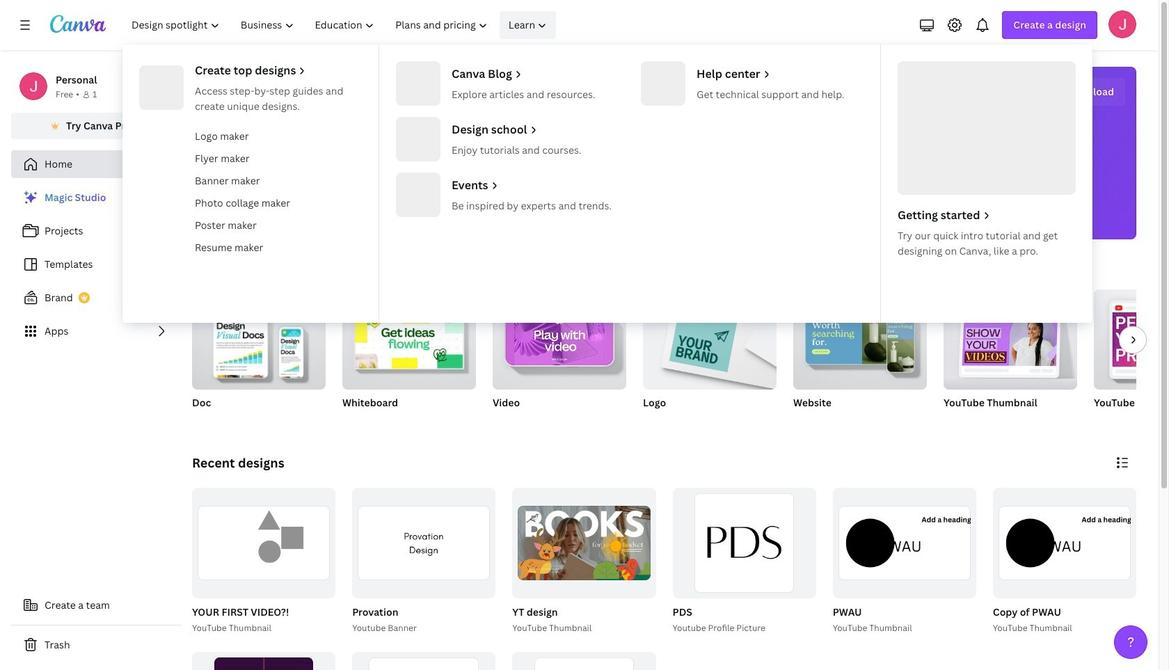 Task type: locate. For each thing, give the bounding box(es) containing it.
menu
[[122, 45, 1093, 323]]

top level navigation element
[[122, 11, 1093, 323]]

list
[[11, 184, 181, 345]]

group
[[192, 290, 326, 427], [192, 290, 326, 390], [342, 290, 476, 427], [342, 290, 476, 390], [493, 290, 626, 427], [493, 290, 626, 390], [643, 290, 777, 427], [643, 290, 777, 390], [793, 290, 927, 427], [793, 290, 927, 390], [944, 290, 1077, 427], [944, 290, 1077, 390], [1094, 290, 1169, 427], [1094, 290, 1169, 390], [189, 488, 336, 635], [349, 488, 496, 635], [352, 488, 496, 598], [510, 488, 656, 635], [512, 488, 656, 598], [670, 488, 816, 635], [673, 488, 816, 598], [830, 488, 976, 635], [833, 488, 976, 598], [990, 488, 1136, 635], [993, 488, 1136, 598], [192, 652, 336, 670], [352, 652, 496, 670], [512, 652, 656, 670]]

james peterson image
[[1109, 10, 1136, 38]]

None search field
[[455, 129, 873, 157]]



Task type: vqa. For each thing, say whether or not it's contained in the screenshot.
the James Peterson IMAGE
yes



